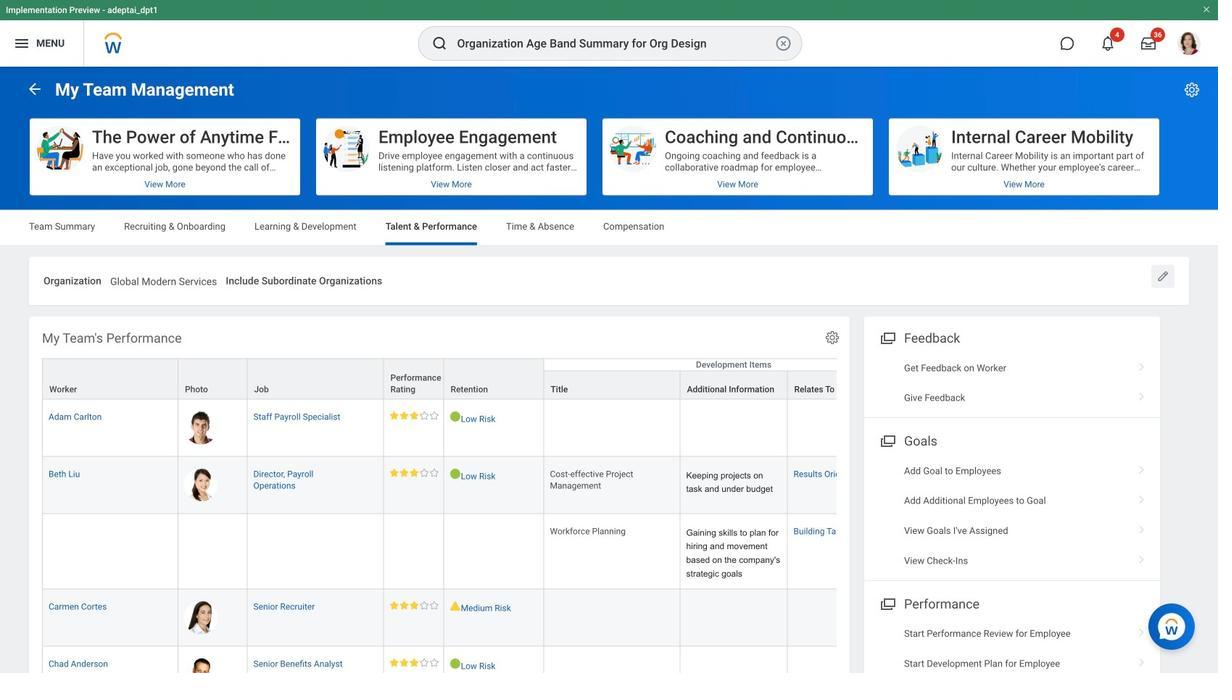 Task type: locate. For each thing, give the bounding box(es) containing it.
1 this worker has low retention risk. image from the top
[[450, 469, 461, 480]]

this worker has a medium retention risk - possible action needed. image
[[450, 602, 461, 612]]

column header
[[42, 359, 178, 401]]

list
[[865, 353, 1160, 414], [865, 456, 1160, 577], [865, 619, 1160, 674]]

2 this worker has low retention risk. element from the top
[[450, 469, 538, 483]]

3 list from the top
[[865, 619, 1160, 674]]

1 list from the top
[[865, 353, 1160, 414]]

4 row from the top
[[42, 457, 924, 515]]

this worker has low retention risk. element for 3rd the meets expectations - performance in line with a solid team contributor. image from the bottom
[[450, 469, 538, 483]]

configure this page image
[[1184, 81, 1201, 99]]

menu group image
[[878, 328, 897, 348], [878, 431, 897, 451], [878, 594, 897, 614]]

this worker has low retention risk. element
[[450, 411, 538, 425], [450, 469, 538, 483], [450, 659, 538, 673]]

this worker has low retention risk. image for first the meets expectations - performance in line with a solid team contributor. image from the bottom
[[450, 659, 461, 670]]

1 vertical spatial this worker has low retention risk. element
[[450, 469, 538, 483]]

cell
[[544, 400, 681, 457], [681, 400, 788, 457], [788, 400, 924, 457], [42, 515, 178, 590], [178, 515, 248, 590], [248, 515, 384, 590], [384, 515, 444, 590], [444, 515, 544, 590], [544, 590, 681, 647], [681, 590, 788, 647], [788, 590, 924, 647], [544, 647, 681, 674], [681, 647, 788, 674], [788, 647, 924, 674]]

2 chevron right image from the top
[[1133, 521, 1152, 535]]

0 vertical spatial this worker has low retention risk. image
[[450, 469, 461, 480]]

0 vertical spatial this worker has low retention risk. element
[[450, 411, 538, 425]]

this worker has low retention risk. image down "this worker has a medium retention risk - possible action needed." icon on the left of the page
[[450, 659, 461, 670]]

3 chevron right image from the top
[[1133, 624, 1152, 638]]

1 vertical spatial this worker has low retention risk. image
[[450, 659, 461, 670]]

1 vertical spatial list
[[865, 456, 1160, 577]]

4 meets expectations - performance in line with a solid team contributor. image from the top
[[390, 659, 439, 668]]

2 vertical spatial list
[[865, 619, 1160, 674]]

1 this worker has low retention risk. element from the top
[[450, 411, 538, 425]]

1 chevron right image from the top
[[1133, 388, 1152, 402]]

row
[[42, 359, 924, 401], [42, 371, 924, 400], [42, 400, 924, 457], [42, 457, 924, 515], [42, 515, 924, 590], [42, 590, 924, 647], [42, 647, 924, 674]]

this worker has low retention risk. image
[[450, 469, 461, 480], [450, 659, 461, 670]]

notifications large image
[[1101, 36, 1116, 51]]

1 vertical spatial menu group image
[[878, 431, 897, 451]]

7 row from the top
[[42, 647, 924, 674]]

inbox large image
[[1142, 36, 1156, 51]]

2 vertical spatial menu group image
[[878, 594, 897, 614]]

this worker has low retention risk. element for fourth the meets expectations - performance in line with a solid team contributor. image from the bottom of the my team's performance element
[[450, 411, 538, 425]]

4 chevron right image from the top
[[1133, 551, 1152, 565]]

this worker has low retention risk. image down this worker has low retention risk. image
[[450, 469, 461, 480]]

1 chevron right image from the top
[[1133, 358, 1152, 372]]

previous page image
[[26, 80, 44, 98]]

2 this worker has low retention risk. image from the top
[[450, 659, 461, 670]]

1 row from the top
[[42, 359, 924, 401]]

2 list from the top
[[865, 456, 1160, 577]]

main content
[[0, 67, 1219, 674]]

this worker has low retention risk. element for first the meets expectations - performance in line with a solid team contributor. image from the bottom
[[450, 659, 538, 673]]

banner
[[0, 0, 1219, 67]]

Search Workday  search field
[[457, 28, 772, 59]]

this worker has low retention risk. image for 3rd the meets expectations - performance in line with a solid team contributor. image from the bottom
[[450, 469, 461, 480]]

chevron right image
[[1133, 358, 1152, 372], [1133, 461, 1152, 475], [1133, 491, 1152, 505], [1133, 551, 1152, 565]]

tab list
[[15, 211, 1204, 246]]

None text field
[[110, 267, 217, 292]]

close environment banner image
[[1203, 5, 1211, 14]]

chevron right image
[[1133, 388, 1152, 402], [1133, 521, 1152, 535], [1133, 624, 1152, 638], [1133, 654, 1152, 668]]

x circle image
[[775, 35, 792, 52]]

my team's performance element
[[29, 317, 924, 674]]

2 vertical spatial this worker has low retention risk. element
[[450, 659, 538, 673]]

3 row from the top
[[42, 400, 924, 457]]

0 vertical spatial list
[[865, 353, 1160, 414]]

list for 1st 'menu group' icon from the bottom of the page
[[865, 619, 1160, 674]]

edit image
[[1156, 269, 1171, 284]]

3 chevron right image from the top
[[1133, 491, 1152, 505]]

3 this worker has low retention risk. element from the top
[[450, 659, 538, 673]]

meets expectations - performance in line with a solid team contributor. image
[[390, 411, 439, 420], [390, 469, 439, 477], [390, 602, 439, 610], [390, 659, 439, 668]]

0 vertical spatial menu group image
[[878, 328, 897, 348]]



Task type: describe. For each thing, give the bounding box(es) containing it.
employee's photo (adam carlton) image
[[184, 411, 218, 445]]

2 chevron right image from the top
[[1133, 461, 1152, 475]]

2 menu group image from the top
[[878, 431, 897, 451]]

justify image
[[13, 35, 30, 52]]

2 meets expectations - performance in line with a solid team contributor. image from the top
[[390, 469, 439, 477]]

list for 2nd 'menu group' icon from the bottom
[[865, 456, 1160, 577]]

list for first 'menu group' icon
[[865, 353, 1160, 414]]

5 row from the top
[[42, 515, 924, 590]]

6 row from the top
[[42, 590, 924, 647]]

column header inside my team's performance element
[[42, 359, 178, 401]]

3 meets expectations - performance in line with a solid team contributor. image from the top
[[390, 602, 439, 610]]

search image
[[431, 35, 449, 52]]

this worker has low retention risk. image
[[450, 411, 461, 422]]

employee's photo (carmen cortes) image
[[184, 602, 218, 635]]

1 menu group image from the top
[[878, 328, 897, 348]]

this worker has a medium retention risk - possible action needed. element
[[450, 601, 538, 615]]

employee's photo (beth liu) image
[[184, 469, 218, 502]]

profile logan mcneil image
[[1178, 32, 1201, 58]]

4 chevron right image from the top
[[1133, 654, 1152, 668]]

3 menu group image from the top
[[878, 594, 897, 614]]

2 row from the top
[[42, 371, 924, 400]]

1 meets expectations - performance in line with a solid team contributor. image from the top
[[390, 411, 439, 420]]



Task type: vqa. For each thing, say whether or not it's contained in the screenshot.
1st The "Clipboard" Icon from the bottom
no



